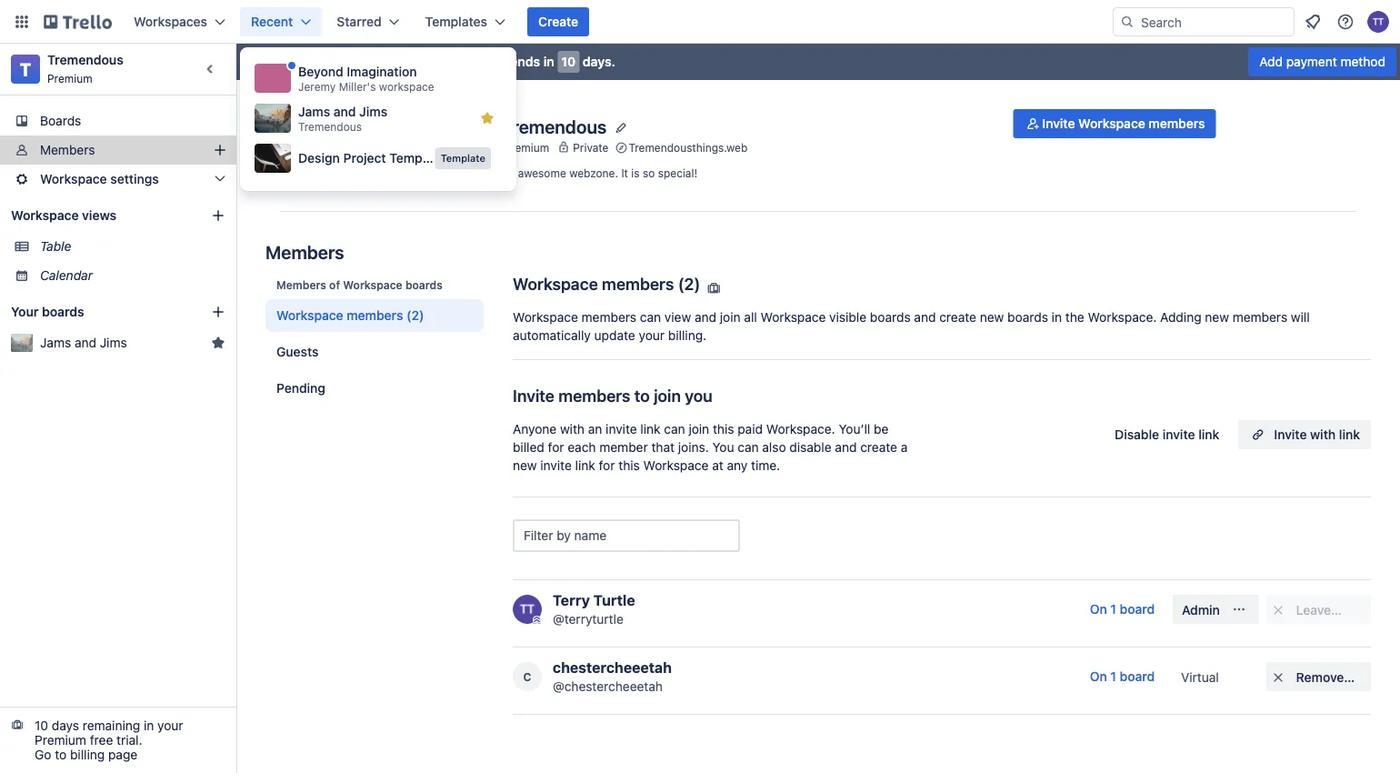 Task type: locate. For each thing, give the bounding box(es) containing it.
invite inside 'button'
[[1274, 427, 1307, 442]]

tremendous inside jams and jims tremendous
[[298, 120, 362, 133]]

on 1 board left admin
[[1090, 602, 1155, 617]]

0 horizontal spatial your
[[157, 718, 183, 733]]

1 1 from the top
[[1111, 602, 1117, 617]]

premium inside 10 days remaining in your premium free trial. go to billing page
[[35, 733, 86, 748]]

1 vertical spatial 1
[[1111, 669, 1117, 684]]

for left each
[[548, 440, 564, 455]]

and down you'll
[[835, 440, 857, 455]]

1 on 1 board link from the top
[[1080, 595, 1166, 624]]

0 horizontal spatial 10
[[35, 718, 48, 733]]

invite
[[1043, 116, 1075, 131], [513, 386, 555, 405], [1274, 427, 1307, 442]]

the
[[271, 54, 294, 69]]

ends in 10 days.
[[507, 54, 616, 69]]

0 vertical spatial board
[[1120, 602, 1155, 617]]

with for invite
[[1311, 427, 1336, 442]]

jams down your boards
[[40, 335, 71, 350]]

2 vertical spatial join
[[689, 422, 710, 437]]

1 vertical spatial t
[[456, 117, 476, 155]]

join left all
[[720, 310, 741, 325]]

0 horizontal spatial workspace.
[[766, 422, 836, 437]]

0 vertical spatial jims
[[359, 104, 388, 119]]

2 horizontal spatial tremendous
[[502, 115, 607, 137]]

to right the "go"
[[55, 747, 67, 762]]

go to billing page link
[[35, 747, 137, 762]]

join inside the workspace members can view and join all workspace visible boards and create new boards in the workspace. adding new members will automatically update your billing.
[[720, 310, 741, 325]]

and down the "your boards with 1 items" 'element'
[[75, 335, 96, 350]]

in right trial.
[[144, 718, 154, 733]]

1 horizontal spatial an
[[588, 422, 602, 437]]

days.
[[583, 54, 616, 69]]

0 vertical spatial for
[[410, 54, 428, 69]]

tremendous up private
[[502, 115, 607, 137]]

you
[[685, 386, 713, 405]]

and down miller's
[[334, 104, 356, 119]]

is right this at top
[[464, 166, 472, 179]]

workspace. right the
[[1088, 310, 1157, 325]]

terry
[[553, 592, 590, 609]]

admin
[[1182, 603, 1220, 618]]

premium
[[297, 54, 352, 69], [47, 72, 93, 85], [504, 141, 550, 154], [35, 733, 86, 748]]

on 1 board link left the 'virtual'
[[1080, 662, 1166, 691]]

board for chestercheeetah
[[1120, 669, 1155, 684]]

1 horizontal spatial can
[[664, 422, 685, 437]]

🎉
[[251, 54, 264, 69]]

on 1 board link left admin
[[1080, 595, 1166, 624]]

disable invite link button
[[1104, 420, 1231, 449]]

t left tremendous premium
[[20, 58, 31, 80]]

this down member
[[619, 458, 640, 473]]

0 vertical spatial can
[[640, 310, 661, 325]]

be
[[874, 422, 889, 437]]

members down boards
[[40, 142, 95, 157]]

of
[[329, 278, 340, 291]]

link inside 'button'
[[1340, 427, 1361, 442]]

in
[[544, 54, 555, 69], [1052, 310, 1062, 325], [144, 718, 154, 733]]

each
[[568, 440, 596, 455]]

on 1 board link for terry turtle
[[1080, 595, 1166, 624]]

1 vertical spatial workspace.
[[766, 422, 836, 437]]

starred
[[337, 14, 382, 29]]

tremendousthings.web
[[629, 141, 748, 154]]

1 horizontal spatial this
[[713, 422, 734, 437]]

for right trial
[[410, 54, 428, 69]]

0 horizontal spatial free
[[90, 733, 113, 748]]

create
[[538, 14, 579, 29]]

0 horizontal spatial this
[[619, 458, 640, 473]]

your
[[11, 304, 39, 319]]

with inside anyone with an invite link can join this paid workspace. you'll be billed for each member that joins. you can also disable and create a new invite link for this workspace at any time.
[[560, 422, 585, 437]]

the premium free trial for
[[271, 54, 431, 69]]

1 horizontal spatial is
[[631, 166, 640, 179]]

2 is from the left
[[631, 166, 640, 179]]

to
[[635, 386, 650, 405], [55, 747, 67, 762]]

and up billing.
[[695, 310, 717, 325]]

1 horizontal spatial tremendous
[[298, 120, 362, 133]]

for down member
[[599, 458, 615, 473]]

1 horizontal spatial jams
[[298, 104, 330, 119]]

starred icon image
[[480, 111, 495, 126], [211, 336, 226, 350]]

template
[[390, 151, 445, 166], [441, 152, 486, 164]]

confetti image
[[251, 54, 264, 69]]

workspace members down of
[[276, 308, 403, 323]]

the
[[1066, 310, 1085, 325]]

1 horizontal spatial workspace members
[[513, 274, 674, 293]]

1 vertical spatial your
[[157, 718, 183, 733]]

an up each
[[588, 422, 602, 437]]

2
[[684, 274, 694, 293]]

1 board from the top
[[1120, 602, 1155, 617]]

1 horizontal spatial invite
[[1043, 116, 1075, 131]]

join up 'joins.' on the bottom of page
[[689, 422, 710, 437]]

10
[[561, 54, 576, 69], [35, 718, 48, 733]]

1 horizontal spatial create
[[940, 310, 977, 325]]

2 vertical spatial for
[[599, 458, 615, 473]]

your down view
[[639, 328, 665, 343]]

0 horizontal spatial t
[[20, 58, 31, 80]]

link inside button
[[1199, 427, 1220, 442]]

on 1 board left the 'virtual'
[[1090, 669, 1155, 684]]

jams down jeremy
[[298, 104, 330, 119]]

board left admin
[[1120, 602, 1155, 617]]

boards left the
[[1008, 310, 1049, 325]]

1 vertical spatial can
[[664, 422, 685, 437]]

this member is an admin of this workspace. image
[[533, 616, 541, 624]]

2 vertical spatial invite
[[1274, 427, 1307, 442]]

jims inside jams and jims link
[[100, 335, 127, 350]]

1 vertical spatial invite
[[513, 386, 555, 405]]

this
[[439, 166, 461, 179]]

all
[[744, 310, 757, 325]]

1 left the 'virtual'
[[1111, 669, 1117, 684]]

0 vertical spatial join
[[720, 310, 741, 325]]

1
[[1111, 602, 1117, 617], [1111, 669, 1117, 684]]

t button
[[439, 109, 493, 164]]

0 vertical spatial free
[[355, 54, 380, 69]]

2 1 from the top
[[1111, 669, 1117, 684]]

anyone with an invite link can join this paid workspace. you'll be billed for each member that joins. you can also disable and create a new invite link for this workspace at any time.
[[513, 422, 908, 473]]

menu
[[251, 58, 506, 180]]

1 vertical spatial an
[[588, 422, 602, 437]]

project
[[343, 151, 386, 166]]

your right trial.
[[157, 718, 183, 733]]

boards right visible
[[870, 310, 911, 325]]

admin link
[[1173, 595, 1260, 624]]

create a view image
[[211, 208, 226, 223]]

workspace inside button
[[1079, 116, 1146, 131]]

1 vertical spatial on
[[1090, 669, 1107, 684]]

1 horizontal spatial to
[[635, 386, 650, 405]]

trial.
[[117, 733, 142, 748]]

1 vertical spatial on 1 board link
[[1080, 662, 1166, 691]]

boards up (2)
[[406, 278, 443, 291]]

new down billed at the bottom left
[[513, 458, 537, 473]]

workspace navigation collapse icon image
[[198, 56, 224, 82]]

can down paid
[[738, 440, 759, 455]]

recent button
[[240, 7, 322, 36]]

1 left admin
[[1111, 602, 1117, 617]]

template inside design project template template
[[441, 152, 486, 164]]

0 vertical spatial this
[[713, 422, 734, 437]]

this
[[713, 422, 734, 437], [619, 458, 640, 473]]

jims down miller's
[[359, 104, 388, 119]]

tremendous down back to home image
[[47, 52, 124, 67]]

0 horizontal spatial new
[[513, 458, 537, 473]]

is right it
[[631, 166, 640, 179]]

1 on from the top
[[1090, 602, 1107, 617]]

tremendous link
[[47, 52, 124, 67]]

members
[[1149, 116, 1205, 131], [602, 274, 674, 293], [347, 308, 403, 323], [582, 310, 637, 325], [1233, 310, 1288, 325], [559, 386, 631, 405]]

invite inside button
[[1163, 427, 1196, 442]]

join left 'you'
[[654, 386, 681, 405]]

create button
[[528, 7, 589, 36]]

1 vertical spatial starred icon image
[[211, 336, 226, 350]]

can up the that
[[664, 422, 685, 437]]

1 vertical spatial for
[[548, 440, 564, 455]]

boards inside 'element'
[[42, 304, 84, 319]]

workspace. up disable
[[766, 422, 836, 437]]

1 horizontal spatial join
[[689, 422, 710, 437]]

0 vertical spatial jams
[[298, 104, 330, 119]]

0 horizontal spatial tremendous
[[47, 52, 124, 67]]

1 vertical spatial jams
[[40, 335, 71, 350]]

1 horizontal spatial starred icon image
[[480, 111, 495, 126]]

jams for jams and jims
[[40, 335, 71, 350]]

0 vertical spatial on 1 board
[[1090, 602, 1155, 617]]

sm image inside invite workspace members button
[[1024, 115, 1043, 133]]

starred icon image up such at the top left of the page
[[480, 111, 495, 126]]

Search field
[[1135, 8, 1294, 35]]

is
[[464, 166, 472, 179], [631, 166, 640, 179]]

0 vertical spatial t
[[20, 58, 31, 80]]

1 vertical spatial to
[[55, 747, 67, 762]]

1 for terry turtle
[[1111, 602, 1117, 617]]

member
[[600, 440, 648, 455]]

to up member
[[635, 386, 650, 405]]

1 vertical spatial on 1 board
[[1090, 669, 1155, 684]]

board left the 'virtual'
[[1120, 669, 1155, 684]]

2 on from the top
[[1090, 669, 1107, 684]]

0 vertical spatial your
[[639, 328, 665, 343]]

0 vertical spatial create
[[940, 310, 977, 325]]

1 horizontal spatial t
[[456, 117, 476, 155]]

members
[[40, 142, 95, 157], [266, 241, 344, 262], [276, 278, 326, 291]]

1 on 1 board from the top
[[1090, 602, 1155, 617]]

Filter by name text field
[[513, 519, 740, 552]]

members inside members 'link'
[[40, 142, 95, 157]]

1 vertical spatial 10
[[35, 718, 48, 733]]

go
[[35, 747, 51, 762]]

1 vertical spatial this
[[619, 458, 640, 473]]

2 horizontal spatial new
[[1205, 310, 1230, 325]]

10 left days
[[35, 718, 48, 733]]

in inside the workspace members can view and join all workspace visible boards and create new boards in the workspace. adding new members will automatically update your billing.
[[1052, 310, 1062, 325]]

workspace members can view and join all workspace visible boards and create new boards in the workspace. adding new members will automatically update your billing.
[[513, 310, 1310, 343]]

0 horizontal spatial starred icon image
[[211, 336, 226, 350]]

this up "you"
[[713, 422, 734, 437]]

sm image
[[1024, 115, 1043, 133], [705, 279, 723, 297], [1230, 600, 1249, 618], [1270, 601, 1288, 619]]

create inside anyone with an invite link can join this paid workspace. you'll be billed for each member that joins. you can also disable and create a new invite link for this workspace at any time.
[[861, 440, 898, 455]]

add
[[1260, 54, 1283, 69]]

2 horizontal spatial join
[[720, 310, 741, 325]]

can inside the workspace members can view and join all workspace visible boards and create new boards in the workspace. adding new members will automatically update your billing.
[[640, 310, 661, 325]]

a
[[901, 440, 908, 455]]

t inside button
[[456, 117, 476, 155]]

0 horizontal spatial to
[[55, 747, 67, 762]]

2 vertical spatial in
[[144, 718, 154, 733]]

1 vertical spatial join
[[654, 386, 681, 405]]

c
[[523, 670, 532, 683]]

0 horizontal spatial with
[[560, 422, 585, 437]]

0 vertical spatial 10
[[561, 54, 576, 69]]

menu containing beyond imagination
[[251, 58, 506, 180]]

0 vertical spatial workspace.
[[1088, 310, 1157, 325]]

1 is from the left
[[464, 166, 472, 179]]

2 on 1 board from the top
[[1090, 669, 1155, 684]]

in left the
[[1052, 310, 1062, 325]]

an right such at the top left of the page
[[503, 166, 515, 179]]

starred button
[[326, 7, 411, 36]]

jams and jims tremendous
[[298, 104, 388, 133]]

1 vertical spatial in
[[1052, 310, 1062, 325]]

such
[[475, 166, 500, 179]]

t up this at top
[[456, 117, 476, 155]]

open information menu image
[[1337, 13, 1355, 31]]

0 horizontal spatial in
[[144, 718, 154, 733]]

search image
[[1120, 15, 1135, 29]]

workspace. inside anyone with an invite link can join this paid workspace. you'll be billed for each member that joins. you can also disable and create a new invite link for this workspace at any time.
[[766, 422, 836, 437]]

2 horizontal spatial invite
[[1163, 427, 1196, 442]]

disable
[[1115, 427, 1160, 442]]

special!
[[658, 166, 698, 179]]

jims inside jams and jims tremendous
[[359, 104, 388, 119]]

invite
[[606, 422, 637, 437], [1163, 427, 1196, 442], [541, 458, 572, 473]]

view
[[665, 310, 691, 325]]

0 vertical spatial on
[[1090, 602, 1107, 617]]

create inside the workspace members can view and join all workspace visible boards and create new boards in the workspace. adding new members will automatically update your billing.
[[940, 310, 977, 325]]

0 horizontal spatial can
[[640, 310, 661, 325]]

0 horizontal spatial jims
[[100, 335, 127, 350]]

10 left days.
[[561, 54, 576, 69]]

boards down calendar
[[42, 304, 84, 319]]

members up of
[[266, 241, 344, 262]]

2 board from the top
[[1120, 669, 1155, 684]]

0 vertical spatial 1
[[1111, 602, 1117, 617]]

invite for invite with link
[[1274, 427, 1307, 442]]

0 horizontal spatial invite
[[513, 386, 555, 405]]

workspace.
[[1088, 310, 1157, 325], [766, 422, 836, 437]]

sm image
[[1270, 668, 1288, 687]]

disable
[[790, 440, 832, 455]]

jims down the "your boards with 1 items" 'element'
[[100, 335, 127, 350]]

1 horizontal spatial with
[[1311, 427, 1336, 442]]

remove… link
[[1267, 662, 1371, 691]]

1 horizontal spatial workspace.
[[1088, 310, 1157, 325]]

tremendous up 'design'
[[298, 120, 362, 133]]

tremendous
[[47, 52, 124, 67], [502, 115, 607, 137], [298, 120, 362, 133]]

banner
[[236, 44, 1401, 80]]

1 vertical spatial workspace members
[[276, 308, 403, 323]]

workspace members
[[513, 274, 674, 293], [276, 308, 403, 323]]

1 horizontal spatial jims
[[359, 104, 388, 119]]

starred icon image down the add board icon
[[211, 336, 226, 350]]

create
[[940, 310, 977, 325], [861, 440, 898, 455]]

workspace
[[379, 80, 434, 93]]

trial
[[383, 54, 407, 69]]

0 vertical spatial on 1 board link
[[1080, 595, 1166, 624]]

views
[[82, 208, 116, 223]]

1 vertical spatial create
[[861, 440, 898, 455]]

invite right "disable" at the bottom
[[1163, 427, 1196, 442]]

0 horizontal spatial is
[[464, 166, 472, 179]]

in right ends
[[544, 54, 555, 69]]

your inside 10 days remaining in your premium free trial. go to billing page
[[157, 718, 183, 733]]

0 horizontal spatial jams
[[40, 335, 71, 350]]

0 vertical spatial starred icon image
[[480, 111, 495, 126]]

0 vertical spatial invite
[[1043, 116, 1075, 131]]

on 1 board link
[[1080, 595, 1166, 624], [1080, 662, 1166, 691]]

1 vertical spatial board
[[1120, 669, 1155, 684]]

t for t button
[[456, 117, 476, 155]]

0 horizontal spatial an
[[503, 166, 515, 179]]

and right visible
[[914, 310, 936, 325]]

0 horizontal spatial join
[[654, 386, 681, 405]]

10 days remaining in your premium free trial. go to billing page
[[35, 718, 183, 762]]

on for terry turtle
[[1090, 602, 1107, 617]]

can left view
[[640, 310, 661, 325]]

new
[[980, 310, 1004, 325], [1205, 310, 1230, 325], [513, 458, 537, 473]]

new left the
[[980, 310, 1004, 325]]

invite down each
[[541, 458, 572, 473]]

time.
[[751, 458, 781, 473]]

invite with link button
[[1238, 420, 1371, 449]]

0 vertical spatial members
[[40, 142, 95, 157]]

@chestercheeetah
[[553, 679, 663, 694]]

join inside anyone with an invite link can join this paid workspace. you'll be billed for each member that joins. you can also disable and create a new invite link for this workspace at any time.
[[689, 422, 710, 437]]

0 horizontal spatial create
[[861, 440, 898, 455]]

workspace members up update
[[513, 274, 674, 293]]

so
[[643, 166, 655, 179]]

2 on 1 board link from the top
[[1080, 662, 1166, 691]]

jims for jams and jims tremendous
[[359, 104, 388, 119]]

invite inside button
[[1043, 116, 1075, 131]]

1 horizontal spatial in
[[544, 54, 555, 69]]

1 vertical spatial free
[[90, 733, 113, 748]]

2 horizontal spatial for
[[599, 458, 615, 473]]

1 vertical spatial jims
[[100, 335, 127, 350]]

with inside invite with link 'button'
[[1311, 427, 1336, 442]]

you'll
[[839, 422, 871, 437]]

jams inside jams and jims tremendous
[[298, 104, 330, 119]]

invite up member
[[606, 422, 637, 437]]

new right adding
[[1205, 310, 1230, 325]]

invite with link
[[1274, 427, 1361, 442]]

add board image
[[211, 305, 226, 319]]

members left of
[[276, 278, 326, 291]]



Task type: describe. For each thing, give the bounding box(es) containing it.
0 horizontal spatial invite
[[541, 458, 572, 473]]

on 1 board for chestercheeetah
[[1090, 669, 1155, 684]]

add payment method
[[1260, 54, 1386, 69]]

invite for invite workspace members
[[1043, 116, 1075, 131]]

remaining
[[83, 718, 140, 733]]

it
[[622, 166, 628, 179]]

0 vertical spatial an
[[503, 166, 515, 179]]

templates button
[[414, 7, 517, 36]]

table
[[40, 239, 71, 254]]

days
[[52, 718, 79, 733]]

1 horizontal spatial for
[[548, 440, 564, 455]]

page
[[108, 747, 137, 762]]

in inside 10 days remaining in your premium free trial. go to billing page
[[144, 718, 154, 733]]

1 for chestercheeetah
[[1111, 669, 1117, 684]]

miller's
[[339, 80, 376, 93]]

settings
[[110, 171, 159, 186]]

awesome
[[518, 166, 566, 179]]

2 horizontal spatial can
[[738, 440, 759, 455]]

and inside anyone with an invite link can join this paid workspace. you'll be billed for each member that joins. you can also disable and create a new invite link for this workspace at any time.
[[835, 440, 857, 455]]

on 1 board for terry turtle
[[1090, 602, 1155, 617]]

disable invite link
[[1115, 427, 1220, 442]]

templates
[[425, 14, 487, 29]]

pending
[[276, 381, 326, 396]]

sm image inside admin link
[[1230, 600, 1249, 618]]

workspaces button
[[123, 7, 237, 36]]

workspace inside anyone with an invite link can join this paid workspace. you'll be billed for each member that joins. you can also disable and create a new invite link for this workspace at any time.
[[643, 458, 709, 473]]

workspace views
[[11, 208, 116, 223]]

terry turtle @terryturtle
[[553, 592, 635, 627]]

add payment method link
[[1249, 47, 1397, 76]]

your inside the workspace members can view and join all workspace visible boards and create new boards in the workspace. adding new members will automatically update your billing.
[[639, 328, 665, 343]]

any
[[727, 458, 748, 473]]

beyond imagination jeremy miller's workspace
[[298, 64, 434, 93]]

to inside 10 days remaining in your premium free trial. go to billing page
[[55, 747, 67, 762]]

2 vertical spatial members
[[276, 278, 326, 291]]

will
[[1291, 310, 1310, 325]]

invite members to join you
[[513, 386, 713, 405]]

calendar
[[40, 268, 93, 283]]

board for terry turtle
[[1120, 602, 1155, 617]]

jims for jams and jims
[[100, 335, 127, 350]]

invite workspace members
[[1043, 116, 1205, 131]]

at
[[712, 458, 724, 473]]

anyone
[[513, 422, 557, 437]]

recent
[[251, 14, 293, 29]]

an inside anyone with an invite link can join this paid workspace. you'll be billed for each member that joins. you can also disable and create a new invite link for this workspace at any time.
[[588, 422, 602, 437]]

private
[[573, 141, 609, 154]]

billing
[[70, 747, 105, 762]]

table link
[[40, 237, 226, 256]]

workspace inside "popup button"
[[40, 171, 107, 186]]

pending link
[[266, 372, 484, 405]]

( 2 )
[[678, 274, 701, 293]]

sm image inside leave… link
[[1270, 601, 1288, 619]]

1 horizontal spatial 10
[[561, 54, 576, 69]]

0 vertical spatial to
[[635, 386, 650, 405]]

your boards
[[11, 304, 84, 319]]

0 vertical spatial in
[[544, 54, 555, 69]]

members of workspace boards
[[276, 278, 443, 291]]

0 notifications image
[[1302, 11, 1324, 33]]

you
[[713, 440, 734, 455]]

design
[[298, 151, 340, 166]]

workspace settings
[[40, 171, 159, 186]]

virtual
[[1181, 670, 1219, 685]]

jams and jims link
[[40, 334, 204, 352]]

visible
[[830, 310, 867, 325]]

banner containing 🎉
[[236, 44, 1401, 80]]

on for chestercheeetah
[[1090, 669, 1107, 684]]

chestercheeetah @chestercheeetah
[[553, 659, 672, 694]]

invite workspace members button
[[1013, 109, 1216, 138]]

workspace. inside the workspace members can view and join all workspace visible boards and create new boards in the workspace. adding new members will automatically update your billing.
[[1088, 310, 1157, 325]]

that
[[652, 440, 675, 455]]

payment
[[1287, 54, 1338, 69]]

paid
[[738, 422, 763, 437]]

boards
[[40, 113, 81, 128]]

free inside 10 days remaining in your premium free trial. go to billing page
[[90, 733, 113, 748]]

t for the t link
[[20, 58, 31, 80]]

(
[[678, 274, 684, 293]]

on 1 board link for chestercheeetah
[[1080, 662, 1166, 691]]

billed
[[513, 440, 545, 455]]

leave… link
[[1267, 595, 1371, 624]]

leave…
[[1297, 603, 1342, 618]]

members inside button
[[1149, 116, 1205, 131]]

workspace settings button
[[0, 165, 236, 194]]

@terryturtle
[[553, 612, 624, 627]]

workspaces
[[134, 14, 207, 29]]

beyond
[[298, 64, 343, 79]]

chestercheeetah
[[553, 659, 672, 676]]

jams for jams and jims tremendous
[[298, 104, 330, 119]]

guests link
[[266, 336, 484, 368]]

update
[[594, 328, 636, 343]]

tremendous for tremendous premium
[[47, 52, 124, 67]]

tremendous premium
[[47, 52, 124, 85]]

members link
[[0, 136, 236, 165]]

tremendousthings.web link
[[629, 138, 748, 157]]

(2)
[[407, 308, 424, 323]]

tremendous for tremendous
[[502, 115, 607, 137]]

ends
[[510, 54, 540, 69]]

and inside jams and jims tremendous
[[334, 104, 356, 119]]

method
[[1341, 54, 1386, 69]]

design project template template
[[298, 151, 486, 166]]

premium inside tremendous premium
[[47, 72, 93, 85]]

also
[[762, 440, 786, 455]]

0 horizontal spatial workspace members
[[276, 308, 403, 323]]

primary element
[[0, 0, 1401, 44]]

calendar link
[[40, 266, 226, 285]]

back to home image
[[44, 7, 112, 36]]

jeremy
[[298, 80, 336, 93]]

this is such an awesome webzone. it is so special!
[[439, 166, 698, 179]]

jams and jims
[[40, 335, 127, 350]]

adding
[[1161, 310, 1202, 325]]

boards link
[[0, 106, 236, 136]]

1 horizontal spatial invite
[[606, 422, 637, 437]]

1 horizontal spatial free
[[355, 54, 380, 69]]

with for anyone
[[560, 422, 585, 437]]

remove…
[[1297, 670, 1355, 685]]

joins.
[[678, 440, 709, 455]]

1 horizontal spatial new
[[980, 310, 1004, 325]]

your boards with 1 items element
[[11, 301, 184, 323]]

10 inside 10 days remaining in your premium free trial. go to billing page
[[35, 718, 48, 733]]

0 vertical spatial workspace members
[[513, 274, 674, 293]]

invite for invite members to join you
[[513, 386, 555, 405]]

new inside anyone with an invite link can join this paid workspace. you'll be billed for each member that joins. you can also disable and create a new invite link for this workspace at any time.
[[513, 458, 537, 473]]

terry turtle (terryturtle) image
[[1368, 11, 1390, 33]]

billing.
[[668, 328, 707, 343]]

0 horizontal spatial for
[[410, 54, 428, 69]]

1 vertical spatial members
[[266, 241, 344, 262]]



Task type: vqa. For each thing, say whether or not it's contained in the screenshot.
filters 'Button' on the right
no



